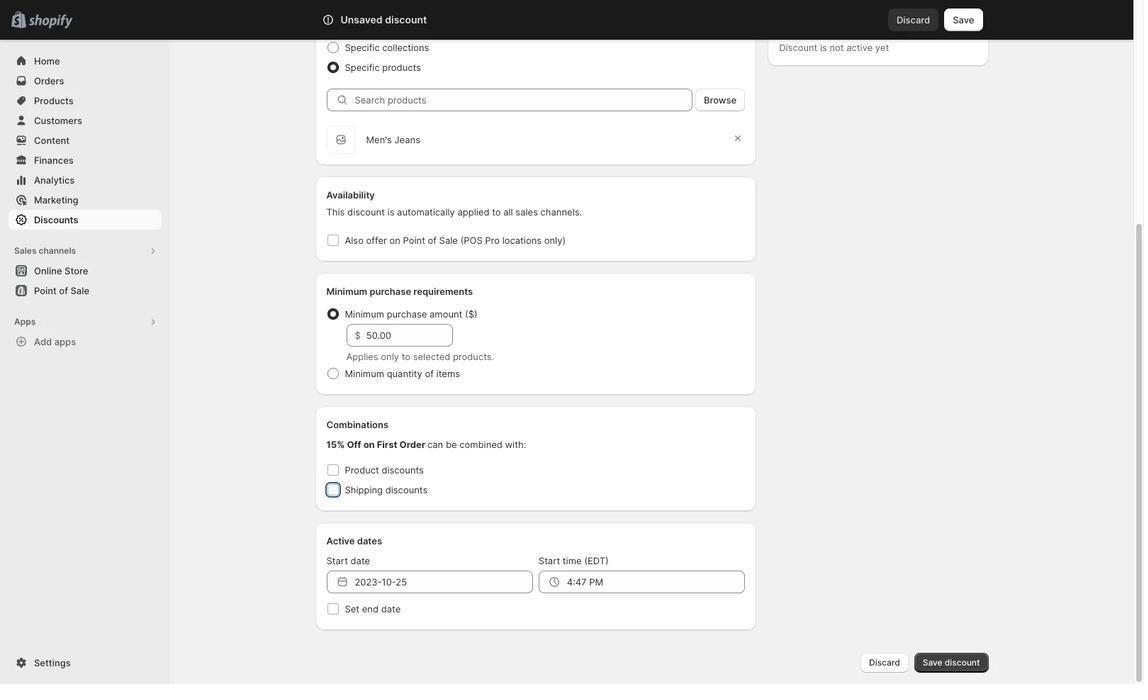 Task type: locate. For each thing, give the bounding box(es) containing it.
2 start from the left
[[539, 555, 560, 566]]

of down online store
[[59, 285, 68, 296]]

specific down applies to
[[345, 42, 380, 53]]

discount
[[385, 13, 427, 26], [347, 206, 385, 218], [945, 657, 980, 668]]

products
[[382, 62, 421, 73]]

discount inside availability this discount is automatically applied to all sales channels.
[[347, 206, 385, 218]]

1 specific from the top
[[345, 42, 380, 53]]

1 vertical spatial save
[[923, 657, 942, 668]]

purchase up minimum purchase amount ($)
[[370, 286, 411, 297]]

discard for save
[[897, 14, 930, 26]]

0 vertical spatial applies
[[326, 19, 359, 30]]

0 horizontal spatial sale
[[70, 285, 89, 296]]

order
[[399, 439, 425, 450]]

2 vertical spatial to
[[402, 351, 410, 362]]

1 vertical spatial date
[[381, 603, 401, 615]]

0 vertical spatial is
[[820, 42, 827, 53]]

minimum
[[326, 286, 367, 297], [345, 308, 384, 320], [345, 368, 384, 379]]

0 horizontal spatial on
[[363, 439, 375, 450]]

discounts for product discounts
[[382, 464, 424, 476]]

specific collections
[[345, 42, 429, 53]]

2 vertical spatial discount
[[945, 657, 980, 668]]

1 horizontal spatial save
[[953, 14, 974, 26]]

settings link
[[9, 653, 162, 673]]

1 vertical spatial sale
[[70, 285, 89, 296]]

0 horizontal spatial discount
[[347, 206, 385, 218]]

point
[[403, 235, 425, 246], [34, 285, 57, 296]]

is
[[820, 42, 827, 53], [387, 206, 394, 218]]

shopify image
[[29, 15, 72, 29]]

1 horizontal spatial discount
[[385, 13, 427, 26]]

start down active
[[326, 555, 348, 566]]

start for start date
[[326, 555, 348, 566]]

15%
[[326, 439, 345, 450]]

discard left save discount
[[869, 657, 900, 668]]

0 horizontal spatial is
[[387, 206, 394, 218]]

($)
[[465, 308, 478, 320]]

sale down store
[[70, 285, 89, 296]]

customers
[[34, 115, 82, 126]]

discard button
[[888, 9, 939, 31], [861, 653, 909, 673]]

discard button up 'yet'
[[888, 9, 939, 31]]

0 horizontal spatial to
[[362, 19, 371, 30]]

active
[[326, 535, 355, 547]]

start date
[[326, 555, 370, 566]]

date right the end
[[381, 603, 401, 615]]

amount
[[430, 308, 462, 320]]

is inside availability this discount is automatically applied to all sales channels.
[[387, 206, 394, 218]]

discount inside save discount button
[[945, 657, 980, 668]]

point down automatically
[[403, 235, 425, 246]]

of
[[428, 235, 437, 246], [59, 285, 68, 296], [425, 368, 434, 379]]

0 vertical spatial discounts
[[382, 464, 424, 476]]

discount for unsaved discount
[[385, 13, 427, 26]]

of inside button
[[59, 285, 68, 296]]

search
[[385, 14, 415, 26]]

purchase
[[370, 286, 411, 297], [387, 308, 427, 320]]

2 vertical spatial minimum
[[345, 368, 384, 379]]

pro
[[485, 235, 500, 246]]

all
[[503, 206, 513, 218]]

on
[[390, 235, 400, 246], [363, 439, 375, 450]]

point of sale link
[[9, 281, 162, 301]]

to
[[362, 19, 371, 30], [492, 206, 501, 218], [402, 351, 410, 362]]

0 vertical spatial of
[[428, 235, 437, 246]]

quantity
[[387, 368, 422, 379]]

minimum purchase requirements
[[326, 286, 473, 297]]

0 horizontal spatial save
[[923, 657, 942, 668]]

$ text field
[[366, 324, 453, 347]]

2 horizontal spatial to
[[492, 206, 501, 218]]

yet
[[875, 42, 889, 53]]

set
[[345, 603, 359, 615]]

products link
[[9, 91, 162, 111]]

applies up specific collections
[[326, 19, 359, 30]]

home link
[[9, 51, 162, 71]]

1 vertical spatial specific
[[345, 62, 380, 73]]

1 vertical spatial of
[[59, 285, 68, 296]]

point of sale button
[[0, 281, 170, 301]]

content
[[34, 135, 70, 146]]

is left not
[[820, 42, 827, 53]]

analytics
[[34, 174, 75, 186]]

1 vertical spatial discard
[[869, 657, 900, 668]]

jeans
[[395, 134, 420, 145]]

point down online
[[34, 285, 57, 296]]

to up specific collections
[[362, 19, 371, 30]]

start left time
[[539, 555, 560, 566]]

of down automatically
[[428, 235, 437, 246]]

0 vertical spatial discount
[[385, 13, 427, 26]]

1 vertical spatial purchase
[[387, 308, 427, 320]]

orders link
[[9, 71, 162, 91]]

1 vertical spatial point
[[34, 285, 57, 296]]

0 vertical spatial purchase
[[370, 286, 411, 297]]

combinations
[[326, 419, 388, 430]]

1 horizontal spatial point
[[403, 235, 425, 246]]

channels.
[[541, 206, 582, 218]]

1 vertical spatial minimum
[[345, 308, 384, 320]]

discount is not active yet
[[779, 42, 889, 53]]

1 vertical spatial applies
[[346, 351, 378, 362]]

purchase for amount
[[387, 308, 427, 320]]

applies
[[326, 19, 359, 30], [346, 351, 378, 362]]

customers link
[[9, 111, 162, 130]]

add apps
[[34, 336, 76, 347]]

save
[[953, 14, 974, 26], [923, 657, 942, 668]]

men's
[[366, 134, 392, 145]]

discounts link
[[9, 210, 162, 230]]

apps
[[54, 336, 76, 347]]

sales
[[14, 245, 37, 256]]

discounts down product discounts
[[385, 484, 428, 495]]

1 horizontal spatial is
[[820, 42, 827, 53]]

of down selected
[[425, 368, 434, 379]]

on right offer
[[390, 235, 400, 246]]

1 horizontal spatial to
[[402, 351, 410, 362]]

store
[[65, 265, 88, 276]]

minimum for minimum purchase amount ($)
[[345, 308, 384, 320]]

1 start from the left
[[326, 555, 348, 566]]

locations
[[502, 235, 542, 246]]

off
[[347, 439, 361, 450]]

on right off
[[363, 439, 375, 450]]

applied
[[458, 206, 489, 218]]

purchase up $ text field
[[387, 308, 427, 320]]

1 vertical spatial is
[[387, 206, 394, 218]]

1 vertical spatial discard button
[[861, 653, 909, 673]]

15% off on first order can be combined with:
[[326, 439, 526, 450]]

discard button for save
[[888, 9, 939, 31]]

0 horizontal spatial point
[[34, 285, 57, 296]]

content link
[[9, 130, 162, 150]]

0 horizontal spatial date
[[351, 555, 370, 566]]

1 horizontal spatial sale
[[439, 235, 458, 246]]

0 vertical spatial specific
[[345, 42, 380, 53]]

applies down $
[[346, 351, 378, 362]]

discard button left save discount button
[[861, 653, 909, 673]]

1 horizontal spatial on
[[390, 235, 400, 246]]

2 specific from the top
[[345, 62, 380, 73]]

0 vertical spatial on
[[390, 235, 400, 246]]

1 vertical spatial discount
[[347, 206, 385, 218]]

add
[[34, 336, 52, 347]]

save for save
[[953, 14, 974, 26]]

time
[[563, 555, 582, 566]]

to left all
[[492, 206, 501, 218]]

discounts up shipping discounts
[[382, 464, 424, 476]]

start for start time (edt)
[[539, 555, 560, 566]]

sale
[[439, 235, 458, 246], [70, 285, 89, 296]]

1 vertical spatial to
[[492, 206, 501, 218]]

0 vertical spatial discard button
[[888, 9, 939, 31]]

discounts for shipping discounts
[[385, 484, 428, 495]]

sale left (pos
[[439, 235, 458, 246]]

sale inside button
[[70, 285, 89, 296]]

1 vertical spatial discounts
[[385, 484, 428, 495]]

0 horizontal spatial start
[[326, 555, 348, 566]]

discard left save button
[[897, 14, 930, 26]]

this
[[326, 206, 345, 218]]

specific down specific collections
[[345, 62, 380, 73]]

items
[[436, 368, 460, 379]]

is left automatically
[[387, 206, 394, 218]]

discount for save discount
[[945, 657, 980, 668]]

not
[[830, 42, 844, 53]]

1 horizontal spatial start
[[539, 555, 560, 566]]

home
[[34, 55, 60, 67]]

date
[[351, 555, 370, 566], [381, 603, 401, 615]]

2 horizontal spatial discount
[[945, 657, 980, 668]]

discard for save discount
[[869, 657, 900, 668]]

discounts
[[382, 464, 424, 476], [385, 484, 428, 495]]

to right only
[[402, 351, 410, 362]]

active
[[847, 42, 873, 53]]

browse button
[[695, 89, 745, 111]]

purchase for requirements
[[370, 286, 411, 297]]

0 vertical spatial minimum
[[326, 286, 367, 297]]

minimum for minimum purchase requirements
[[326, 286, 367, 297]]

specific
[[345, 42, 380, 53], [345, 62, 380, 73]]

start
[[326, 555, 348, 566], [539, 555, 560, 566]]

date down the active dates
[[351, 555, 370, 566]]

0 vertical spatial save
[[953, 14, 974, 26]]

products
[[34, 95, 74, 106]]

0 vertical spatial discard
[[897, 14, 930, 26]]

on for offer
[[390, 235, 400, 246]]

browse
[[704, 94, 737, 106]]

1 vertical spatial on
[[363, 439, 375, 450]]



Task type: describe. For each thing, give the bounding box(es) containing it.
product
[[345, 464, 379, 476]]

only)
[[544, 235, 566, 246]]

selected
[[413, 351, 450, 362]]

availability
[[326, 189, 375, 201]]

men's jeans
[[366, 134, 420, 145]]

shipping discounts
[[345, 484, 428, 495]]

apps button
[[9, 312, 162, 332]]

shipping
[[345, 484, 383, 495]]

sales channels
[[14, 245, 76, 256]]

applies only to selected products.
[[346, 351, 494, 362]]

also
[[345, 235, 364, 246]]

finances link
[[9, 150, 162, 170]]

requirements
[[414, 286, 473, 297]]

save button
[[944, 9, 983, 31]]

1 horizontal spatial date
[[381, 603, 401, 615]]

finances
[[34, 155, 74, 166]]

with:
[[505, 439, 526, 450]]

(edt)
[[584, 555, 609, 566]]

analytics link
[[9, 170, 162, 190]]

applies for applies to
[[326, 19, 359, 30]]

search button
[[361, 9, 772, 31]]

minimum purchase amount ($)
[[345, 308, 478, 320]]

products.
[[453, 351, 494, 362]]

can
[[427, 439, 443, 450]]

specific for specific products
[[345, 62, 380, 73]]

to inside availability this discount is automatically applied to all sales channels.
[[492, 206, 501, 218]]

add apps button
[[9, 332, 162, 352]]

applies for applies only to selected products.
[[346, 351, 378, 362]]

combined
[[459, 439, 503, 450]]

also offer on point of sale (pos pro locations only)
[[345, 235, 566, 246]]

discard button for save discount
[[861, 653, 909, 673]]

Search products text field
[[355, 89, 693, 111]]

online store link
[[9, 261, 162, 281]]

first
[[377, 439, 397, 450]]

2 vertical spatial of
[[425, 368, 434, 379]]

discounts
[[34, 214, 78, 225]]

save discount button
[[914, 653, 989, 673]]

unsaved discount
[[341, 13, 427, 26]]

sales
[[516, 206, 538, 218]]

online store
[[34, 265, 88, 276]]

save discount
[[923, 657, 980, 668]]

sales channels button
[[9, 241, 162, 261]]

availability this discount is automatically applied to all sales channels.
[[326, 189, 582, 218]]

be
[[446, 439, 457, 450]]

specific for specific collections
[[345, 42, 380, 53]]

online
[[34, 265, 62, 276]]

0 vertical spatial to
[[362, 19, 371, 30]]

marketing
[[34, 194, 78, 206]]

0 vertical spatial point
[[403, 235, 425, 246]]

0 vertical spatial date
[[351, 555, 370, 566]]

dates
[[357, 535, 382, 547]]

set end date
[[345, 603, 401, 615]]

0 vertical spatial sale
[[439, 235, 458, 246]]

settings
[[34, 657, 71, 668]]

product discounts
[[345, 464, 424, 476]]

Start time (EDT) text field
[[567, 571, 745, 593]]

unsaved
[[341, 13, 383, 26]]

online store button
[[0, 261, 170, 281]]

start time (edt)
[[539, 555, 609, 566]]

minimum for minimum quantity of items
[[345, 368, 384, 379]]

Start date text field
[[355, 571, 533, 593]]

discount
[[779, 42, 818, 53]]

applies to
[[326, 19, 371, 30]]

channels
[[39, 245, 76, 256]]

specific products
[[345, 62, 421, 73]]

marketing link
[[9, 190, 162, 210]]

end
[[362, 603, 379, 615]]

offer
[[366, 235, 387, 246]]

orders
[[34, 75, 64, 86]]

on for off
[[363, 439, 375, 450]]

minimum quantity of items
[[345, 368, 460, 379]]

automatically
[[397, 206, 455, 218]]

apps
[[14, 316, 36, 327]]

active dates
[[326, 535, 382, 547]]

point inside button
[[34, 285, 57, 296]]

save for save discount
[[923, 657, 942, 668]]

only
[[381, 351, 399, 362]]



Task type: vqa. For each thing, say whether or not it's contained in the screenshot.
the with:
yes



